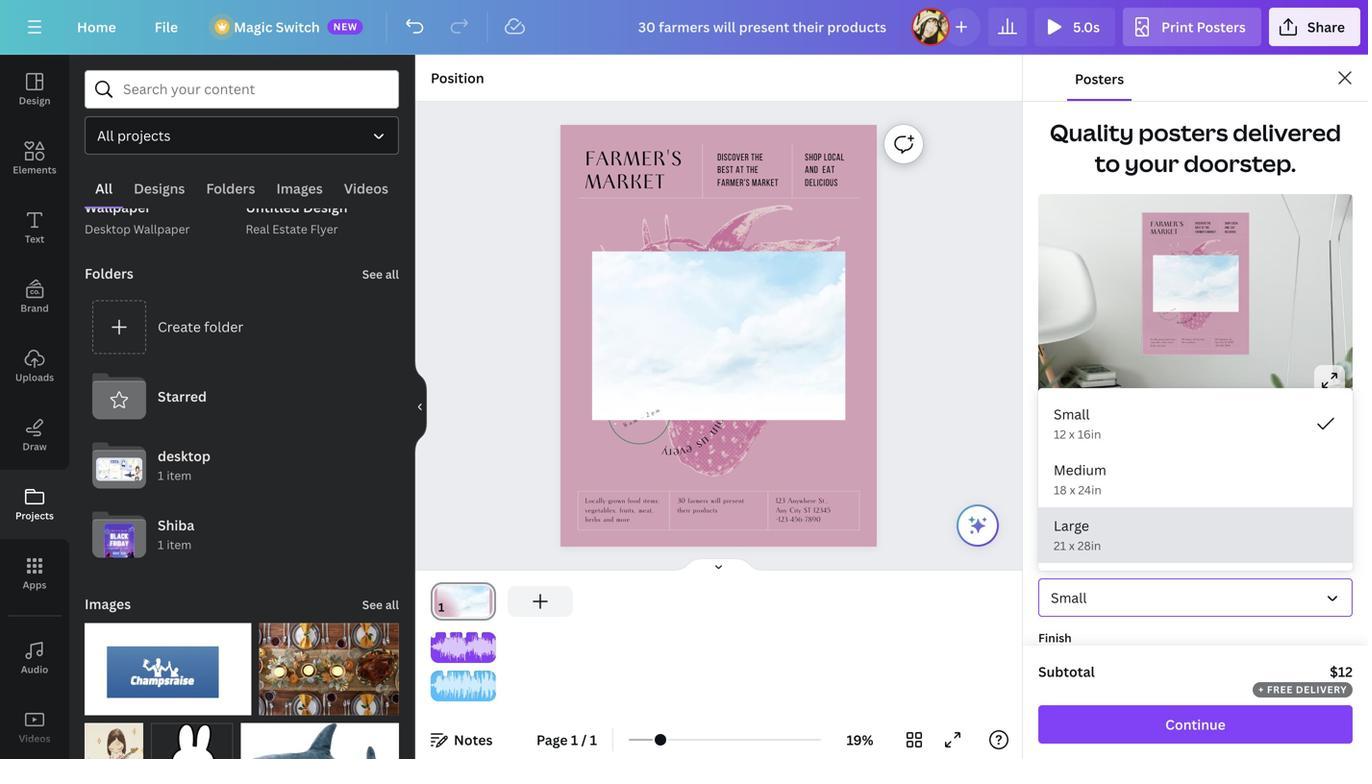 Task type: vqa. For each thing, say whether or not it's contained in the screenshot.
the bottom WILL
yes



Task type: describe. For each thing, give the bounding box(es) containing it.
locally-grown food items: vegetables, fruits, meat, herbs and more 30 farmers will present their products 123 anywhere st., any city st 12345 +123-456-7890 shop local and eat delicious
[[1151, 222, 1239, 348]]

discover the best at the farmer's market for position
[[718, 153, 779, 189]]

123 anywhere st., any city st 12345 +123-456-7890
[[776, 497, 831, 525]]

products inside locally-grown food items: vegetables, fruits, meat, herbs and more 30 farmers will present their products 123 anywhere st., any city st 12345 +123-456-7890 shop local and eat delicious
[[1188, 341, 1196, 344]]

/
[[581, 731, 587, 750]]

p.m. for posters
[[1173, 308, 1177, 311]]

trimming, start edge slider for 2nd trimming position slider from the bottom
[[431, 633, 444, 664]]

delivery
[[1296, 684, 1348, 697]]

audio button
[[0, 624, 69, 693]]

new
[[333, 20, 358, 33]]

estate
[[272, 221, 308, 237]]

small option
[[1039, 396, 1353, 452]]

locally- for locally-grown food items: vegetables, fruits, meat, herbs and more 30 farmers will present their products 123 anywhere st., any city st 12345 +123-456-7890 shop local and eat delicious
[[1151, 338, 1159, 341]]

vegetables, for locally-grown food items: vegetables, fruits, meat, herbs and more 30 farmers will present their products 123 anywhere st., any city st 12345 +123-456-7890 shop local and eat delicious
[[1151, 341, 1162, 344]]

position
[[431, 69, 484, 87]]

desktop
[[158, 447, 211, 466]]

a.m. for posters
[[1166, 311, 1170, 315]]

more for locally-grown food items: vegetables, fruits, meat, herbs and more
[[616, 516, 630, 525]]

+123- inside locally-grown food items: vegetables, fruits, meat, herbs and more 30 farmers will present their products 123 anywhere st., any city st 12345 +123-456-7890 shop local and eat delicious
[[1216, 345, 1221, 348]]

456- inside 123 anywhere st., any city st 12345 +123-456-7890
[[791, 516, 805, 525]]

local inside locally-grown food items: vegetables, fruits, meat, herbs and more 30 farmers will present their products 123 anywhere st., any city st 12345 +123-456-7890 shop local and eat delicious
[[1232, 222, 1239, 226]]

19%
[[847, 731, 874, 750]]

30 inside locally-grown food items: vegetables, fruits, meat, herbs and more 30 farmers will present their products 123 anywhere st., any city st 12345 +123-456-7890 shop local and eat delicious
[[1182, 338, 1185, 341]]

desktop
[[85, 221, 131, 237]]

st., inside locally-grown food items: vegetables, fruits, meat, herbs and more 30 farmers will present their products 123 anywhere st., any city st 12345 +123-456-7890 shop local and eat delicious
[[1230, 338, 1233, 341]]

vegetables, for locally-grown food items: vegetables, fruits, meat, herbs and more
[[585, 507, 617, 515]]

posters
[[1139, 117, 1229, 148]]

eat inside eat delicious
[[823, 166, 835, 176]]

19% button
[[829, 725, 892, 756]]

print posters
[[1162, 18, 1246, 36]]

to for print
[[1141, 440, 1153, 456]]

uploads button
[[0, 332, 69, 401]]

create folder
[[158, 318, 244, 336]]

— for posters
[[1169, 310, 1172, 313]]

file button
[[139, 8, 194, 46]]

subtotal
[[1039, 663, 1095, 681]]

locally-grown food items: vegetables, fruits, meat, herbs and more
[[585, 497, 660, 525]]

see for images
[[362, 597, 383, 613]]

posters inside button
[[1075, 70, 1124, 88]]

0 vertical spatial videos
[[344, 179, 389, 198]]

projects
[[15, 510, 54, 523]]

0 vertical spatial wallpaper
[[85, 198, 151, 216]]

quality
[[1050, 117, 1134, 148]]

images inside images 'button'
[[277, 179, 323, 198]]

u
[[697, 432, 714, 451]]

what
[[1039, 553, 1068, 569]]

file
[[155, 18, 178, 36]]

farmer's market for position
[[585, 148, 683, 195]]

quality posters delivered to your doorstep.
[[1050, 117, 1342, 179]]

small for small
[[1051, 589, 1087, 607]]

large
[[1054, 517, 1090, 535]]

5.0s button
[[1035, 8, 1116, 46]]

1 vertical spatial your
[[1077, 440, 1102, 456]]

text button
[[0, 193, 69, 263]]

12345 inside locally-grown food items: vegetables, fruits, meat, herbs and more 30 farmers will present their products 123 anywhere st., any city st 12345 +123-456-7890 shop local and eat delicious
[[1228, 341, 1234, 344]]

page 1 / 1
[[537, 731, 597, 750]]

design button
[[0, 55, 69, 124]]

7890 inside locally-grown food items: vegetables, fruits, meat, herbs and more 30 farmers will present their products 123 anywhere st., any city st 12345 +123-456-7890 shop local and eat delicious
[[1225, 345, 1231, 348]]

delivered
[[1233, 117, 1342, 148]]

fruits, for locally-grown food items: vegetables, fruits, meat, herbs and more 30 farmers will present their products 123 anywhere st., any city st 12345 +123-456-7890 shop local and eat delicious
[[1163, 341, 1168, 344]]

st inside locally-grown food items: vegetables, fruits, meat, herbs and more 30 farmers will present their products 123 anywhere st., any city st 12345 +123-456-7890 shop local and eat delicious
[[1225, 341, 1228, 344]]

see all for images
[[362, 597, 399, 613]]

compare button
[[1302, 553, 1353, 569]]

all for all
[[95, 179, 113, 198]]

magic switch
[[234, 18, 320, 36]]

untitled design real estate flyer
[[246, 198, 348, 237]]

items: for locally-grown food items: vegetables, fruits, meat, herbs and more 30 farmers will present their products 123 anywhere st., any city st 12345 +123-456-7890 shop local and eat delicious
[[1171, 338, 1176, 341]]

starred button
[[85, 362, 399, 431]]

untitled
[[246, 198, 300, 216]]

16in
[[1078, 427, 1102, 442]]

finish
[[1039, 630, 1072, 646]]

designs button
[[123, 170, 196, 207]]

flyer
[[310, 221, 338, 237]]

all button
[[85, 170, 123, 207]]

images button
[[266, 170, 333, 207]]

p.m. for position
[[650, 406, 663, 417]]

123 inside locally-grown food items: vegetables, fruits, meat, herbs and more 30 farmers will present their products 123 anywhere st., any city st 12345 +123-456-7890 shop local and eat delicious
[[1216, 338, 1219, 341]]

discover for posters
[[1196, 222, 1207, 225]]

0 horizontal spatial delicious
[[805, 179, 838, 189]]

12
[[1054, 427, 1067, 442]]

notes button
[[423, 725, 501, 756]]

all for all projects
[[97, 126, 114, 145]]

hide image
[[415, 361, 427, 453]]

screenshot 2023-11-27 at 10.13.04 pm.png image
[[85, 623, 252, 716]]

all for images
[[386, 597, 399, 613]]

desktop 1 item
[[158, 447, 211, 484]]

1 for page
[[571, 731, 578, 750]]

at for position
[[736, 166, 744, 176]]

screenshot 2023-11-27 at 3.01.25 pm.png image
[[85, 724, 144, 760]]

apps button
[[0, 540, 69, 609]]

meat, for locally-grown food items: vegetables, fruits, meat, herbs and more 30 farmers will present their products 123 anywhere st., any city st 12345 +123-456-7890 shop local and eat delicious
[[1169, 341, 1174, 344]]

medium option
[[1039, 452, 1353, 508]]

farmers inside "30 farmers will present their products"
[[688, 497, 709, 506]]

local inside shop local and
[[824, 153, 845, 163]]

compare
[[1302, 553, 1353, 569]]

18
[[1054, 482, 1067, 498]]

1 vertical spatial wallpaper
[[134, 221, 190, 237]]

8 for position
[[623, 421, 629, 430]]

share button
[[1269, 8, 1361, 46]]

folders inside "button"
[[206, 179, 255, 198]]

brand
[[20, 302, 49, 315]]

select your pages to print
[[1039, 440, 1183, 456]]

design inside button
[[19, 94, 51, 107]]

doorstep.
[[1184, 148, 1297, 179]]

meat, for locally-grown food items: vegetables, fruits, meat, herbs and more
[[639, 507, 654, 515]]

wallpaper desktop wallpaper
[[85, 198, 190, 237]]

large option
[[1039, 508, 1353, 564]]

city inside locally-grown food items: vegetables, fruits, meat, herbs and more 30 farmers will present their products 123 anywhere st., any city st 12345 +123-456-7890 shop local and eat delicious
[[1220, 341, 1224, 344]]

5.0s
[[1073, 18, 1100, 36]]

print
[[1155, 440, 1183, 456]]

what size?
[[1039, 553, 1098, 569]]

medium 18 x 24in
[[1054, 461, 1107, 498]]

herbs for locally-grown food items: vegetables, fruits, meat, herbs and more 30 farmers will present their products 123 anywhere st., any city st 12345 +123-456-7890 shop local and eat delicious
[[1151, 345, 1156, 348]]

projects button
[[0, 470, 69, 540]]

anywhere inside locally-grown food items: vegetables, fruits, meat, herbs and more 30 farmers will present their products 123 anywhere st., any city st 12345 +123-456-7890 shop local and eat delicious
[[1220, 338, 1229, 341]]

food for locally-grown food items: vegetables, fruits, meat, herbs and more 30 farmers will present their products 123 anywhere st., any city st 12345 +123-456-7890 shop local and eat delicious
[[1166, 338, 1170, 341]]

print
[[1162, 18, 1194, 36]]

+123- inside 123 anywhere st., any city st 12345 +123-456-7890
[[776, 516, 791, 525]]

Page title text field
[[453, 598, 461, 617]]

1 horizontal spatial e
[[683, 441, 695, 460]]

1 for desktop
[[158, 468, 164, 484]]

and inside shop local and
[[805, 166, 819, 176]]

position button
[[423, 63, 492, 93]]

all projects
[[97, 126, 171, 145]]

0 horizontal spatial e
[[672, 444, 680, 463]]

r
[[668, 444, 673, 463]]

wednesday for position
[[619, 398, 659, 423]]

1 horizontal spatial videos button
[[333, 170, 399, 207]]

n
[[706, 424, 724, 441]]

present inside "30 farmers will present their products"
[[723, 497, 745, 506]]

item for desktop
[[167, 468, 192, 484]]

apps
[[23, 579, 47, 592]]

locally- for locally-grown food items: vegetables, fruits, meat, herbs and more
[[585, 497, 608, 506]]

grown for locally-grown food items: vegetables, fruits, meat, herbs and more
[[608, 497, 626, 506]]

small 12 x 16in
[[1054, 405, 1102, 442]]

create
[[158, 318, 201, 336]]

home link
[[62, 8, 132, 46]]

your inside quality posters delivered to your doorstep.
[[1125, 148, 1180, 179]]

elements
[[13, 164, 56, 176]]

canva assistant image
[[967, 515, 990, 538]]

456- inside locally-grown food items: vegetables, fruits, meat, herbs and more 30 farmers will present their products 123 anywhere st., any city st 12345 +123-456-7890 shop local and eat delicious
[[1221, 345, 1225, 348]]

their inside locally-grown food items: vegetables, fruits, meat, herbs and more 30 farmers will present their products 123 anywhere st., any city st 12345 +123-456-7890 shop local and eat delicious
[[1182, 341, 1187, 344]]

print posters button
[[1123, 8, 1262, 46]]

all for folders
[[386, 266, 399, 282]]

create folder button
[[85, 293, 399, 362]]

eat inside locally-grown food items: vegetables, fruits, meat, herbs and more 30 farmers will present their products 123 anywhere st., any city st 12345 +123-456-7890 shop local and eat delicious
[[1231, 227, 1236, 230]]

side panel tab list
[[0, 55, 69, 760]]



Task type: locate. For each thing, give the bounding box(es) containing it.
0 horizontal spatial 12345
[[814, 507, 831, 515]]

1 vertical spatial trimming, end edge slider
[[483, 671, 496, 702]]

1 vertical spatial a.m.
[[628, 416, 640, 427]]

local
[[824, 153, 845, 163], [1232, 222, 1239, 226]]

fruits, inside locally-grown food items: vegetables, fruits, meat, herbs and more
[[620, 507, 636, 515]]

brand button
[[0, 263, 69, 332]]

select
[[1039, 440, 1074, 456]]

small down 'what size?'
[[1051, 589, 1087, 607]]

meat, inside locally-grown food items: vegetables, fruits, meat, herbs and more 30 farmers will present their products 123 anywhere st., any city st 12345 +123-456-7890 shop local and eat delicious
[[1169, 341, 1174, 344]]

design inside untitled design real estate flyer
[[303, 198, 348, 216]]

0 horizontal spatial discover
[[718, 153, 749, 163]]

meat, inside locally-grown food items: vegetables, fruits, meat, herbs and more
[[639, 507, 654, 515]]

8 for posters
[[1164, 313, 1166, 315]]

0 horizontal spatial folders
[[85, 264, 134, 283]]

meat,
[[1169, 341, 1174, 344], [639, 507, 654, 515]]

+ free delivery
[[1259, 684, 1348, 697]]

videos inside side panel tab list
[[19, 733, 50, 746]]

will inside "30 farmers will present their products"
[[711, 497, 721, 506]]

1 horizontal spatial wednesday
[[1163, 305, 1176, 313]]

any inside locally-grown food items: vegetables, fruits, meat, herbs and more 30 farmers will present their products 123 anywhere st., any city st 12345 +123-456-7890 shop local and eat delicious
[[1216, 341, 1219, 344]]

1 vertical spatial farmer's market
[[1151, 220, 1184, 236]]

5.0s image
[[431, 587, 496, 617]]

trimming, end edge slider up notes
[[483, 671, 496, 702]]

at for posters
[[1202, 227, 1205, 230]]

city inside 123 anywhere st., any city st 12345 +123-456-7890
[[790, 507, 802, 515]]

folder
[[204, 318, 244, 336]]

products up hide pages image
[[693, 507, 718, 515]]

will down u
[[711, 497, 721, 506]]

continue button
[[1039, 706, 1353, 744]]

best left eat delicious
[[718, 166, 734, 176]]

posters down 5.0s
[[1075, 70, 1124, 88]]

shiba
[[158, 517, 195, 535]]

videos button up flyer
[[333, 170, 399, 207]]

elements button
[[0, 124, 69, 193]]

real
[[246, 221, 270, 237]]

discover
[[718, 153, 749, 163], [1196, 222, 1207, 225]]

x
[[1069, 427, 1075, 442], [1070, 482, 1076, 498], [1069, 538, 1075, 554]]

and inside locally-grown food items: vegetables, fruits, meat, herbs and more
[[603, 516, 614, 525]]

food left "30 farmers will present their products"
[[628, 497, 641, 506]]

1 see all from the top
[[362, 266, 399, 282]]

items: up small option
[[1171, 338, 1176, 341]]

herbs inside locally-grown food items: vegetables, fruits, meat, herbs and more 30 farmers will present their products 123 anywhere st., any city st 12345 +123-456-7890 shop local and eat delicious
[[1151, 345, 1156, 348]]

7890 inside 123 anywhere st., any city st 12345 +123-456-7890
[[805, 516, 821, 525]]

1 vertical spatial see
[[362, 597, 383, 613]]

2 item from the top
[[167, 537, 192, 553]]

1 vertical spatial delicious
[[1225, 231, 1237, 234]]

pages
[[1105, 440, 1138, 456]]

0 horizontal spatial best
[[718, 166, 734, 176]]

best for position
[[718, 166, 734, 176]]

1 for shiba
[[158, 537, 164, 553]]

What size? button
[[1039, 579, 1353, 617]]

trimming position slider
[[431, 633, 496, 664], [431, 671, 496, 702]]

2 see all from the top
[[362, 597, 399, 613]]

delicious down the doorstep.
[[1225, 231, 1237, 234]]

city right "30 farmers will present their products"
[[790, 507, 802, 515]]

o i
[[710, 415, 731, 434]]

vegetables, inside locally-grown food items: vegetables, fruits, meat, herbs and more 30 farmers will present their products 123 anywhere st., any city st 12345 +123-456-7890 shop local and eat delicious
[[1151, 341, 1162, 344]]

discover the best at the farmer's market down the doorstep.
[[1196, 222, 1217, 234]]

posters right print
[[1197, 18, 1246, 36]]

1 horizontal spatial more
[[1162, 345, 1166, 348]]

food inside locally-grown food items: vegetables, fruits, meat, herbs and more
[[628, 497, 641, 506]]

1 see all button from the top
[[360, 254, 401, 293]]

local up eat delicious
[[824, 153, 845, 163]]

your up medium
[[1077, 440, 1102, 456]]

x inside large 21 x 28in
[[1069, 538, 1075, 554]]

12345 inside 123 anywhere st., any city st 12345 +123-456-7890
[[814, 507, 831, 515]]

will inside locally-grown food items: vegetables, fruits, meat, herbs and more 30 farmers will present their products 123 anywhere st., any city st 12345 +123-456-7890 shop local and eat delicious
[[1194, 338, 1197, 341]]

— for position
[[639, 414, 646, 422]]

0 vertical spatial folders
[[206, 179, 255, 198]]

products
[[1188, 341, 1196, 344], [693, 507, 718, 515]]

products up small option
[[1188, 341, 1196, 344]]

more for locally-grown food items: vegetables, fruits, meat, herbs and more 30 farmers will present their products 123 anywhere st., any city st 12345 +123-456-7890 shop local and eat delicious
[[1162, 345, 1166, 348]]

shop inside locally-grown food items: vegetables, fruits, meat, herbs and more 30 farmers will present their products 123 anywhere st., any city st 12345 +123-456-7890 shop local and eat delicious
[[1225, 222, 1231, 226]]

delicious inside locally-grown food items: vegetables, fruits, meat, herbs and more 30 farmers will present their products 123 anywhere st., any city st 12345 +123-456-7890 shop local and eat delicious
[[1225, 231, 1237, 234]]

2 see all button from the top
[[360, 585, 401, 623]]

0 vertical spatial meat,
[[1169, 341, 1174, 344]]

x right 21
[[1069, 538, 1075, 554]]

see all button for images
[[360, 585, 401, 623]]

food
[[1166, 338, 1170, 341], [628, 497, 641, 506]]

1 trimming, end edge slider from the top
[[483, 633, 496, 664]]

1 horizontal spatial folders
[[206, 179, 255, 198]]

Design title text field
[[623, 8, 904, 46]]

farmers down s
[[688, 497, 709, 506]]

0 vertical spatial 2
[[1171, 309, 1173, 312]]

1 horizontal spatial best
[[1196, 227, 1201, 230]]

1 horizontal spatial 12345
[[1228, 341, 1234, 344]]

main menu bar
[[0, 0, 1369, 55]]

design up the "elements" button
[[19, 94, 51, 107]]

items: inside locally-grown food items: vegetables, fruits, meat, herbs and more
[[643, 497, 660, 506]]

vegetables, inside locally-grown food items: vegetables, fruits, meat, herbs and more
[[585, 507, 617, 515]]

magic
[[234, 18, 273, 36]]

discover the best at the farmer's market for posters
[[1196, 222, 1217, 234]]

items:
[[1171, 338, 1176, 341], [643, 497, 660, 506]]

local down the doorstep.
[[1232, 222, 1239, 226]]

present up hide pages image
[[723, 497, 745, 506]]

anywhere
[[1220, 338, 1229, 341], [788, 497, 816, 506]]

1 vertical spatial images
[[85, 595, 131, 613]]

farmer's market for posters
[[1151, 220, 1184, 236]]

wednesday for posters
[[1163, 305, 1176, 313]]

30 farmers will present their products
[[678, 497, 745, 515]]

discover down the doorstep.
[[1196, 222, 1207, 225]]

draw button
[[0, 401, 69, 470]]

trimming, start edge slider for second trimming position slider from the top of the page
[[431, 671, 444, 702]]

eat
[[823, 166, 835, 176], [1231, 227, 1236, 230]]

trimming, start edge slider up notes button
[[431, 671, 444, 702]]

0 vertical spatial at
[[736, 166, 744, 176]]

trimming position slider up notes button
[[431, 671, 496, 702]]

food inside locally-grown food items: vegetables, fruits, meat, herbs and more 30 farmers will present their products 123 anywhere st., any city st 12345 +123-456-7890 shop local and eat delicious
[[1166, 338, 1170, 341]]

1 horizontal spatial delicious
[[1225, 231, 1237, 234]]

0 horizontal spatial to
[[1095, 148, 1121, 179]]

e
[[683, 441, 695, 460], [672, 444, 680, 463]]

herbs inside locally-grown food items: vegetables, fruits, meat, herbs and more
[[585, 516, 601, 525]]

st inside 123 anywhere st., any city st 12345 +123-456-7890
[[804, 507, 811, 515]]

1 vertical spatial all
[[386, 597, 399, 613]]

medium
[[1054, 461, 1107, 479]]

design up flyer
[[303, 198, 348, 216]]

30 up small option
[[1182, 338, 1185, 341]]

12345
[[1228, 341, 1234, 344], [814, 507, 831, 515]]

items: left "30 farmers will present their products"
[[643, 497, 660, 506]]

2 trimming position slider from the top
[[431, 671, 496, 702]]

1 vertical spatial any
[[776, 507, 788, 515]]

1 vertical spatial st
[[804, 507, 811, 515]]

st
[[1225, 341, 1228, 344], [804, 507, 811, 515]]

0 horizontal spatial 123
[[776, 497, 786, 506]]

1 left /
[[571, 731, 578, 750]]

st.,
[[1230, 338, 1233, 341], [819, 497, 829, 506]]

grown up small option
[[1159, 338, 1165, 341]]

1 vertical spatial videos
[[19, 733, 50, 746]]

7890
[[1225, 345, 1231, 348], [805, 516, 821, 525]]

shop local and
[[805, 153, 845, 176]]

image.png image down screenshot 2023-11-27 at 3.04.05 pm.png image
[[241, 724, 399, 760]]

will up small option
[[1194, 338, 1197, 341]]

items: inside locally-grown food items: vegetables, fruits, meat, herbs and more 30 farmers will present their products 123 anywhere st., any city st 12345 +123-456-7890 shop local and eat delicious
[[1171, 338, 1176, 341]]

grown inside locally-grown food items: vegetables, fruits, meat, herbs and more
[[608, 497, 626, 506]]

0 horizontal spatial more
[[616, 516, 630, 525]]

1 vertical spatial videos button
[[0, 693, 69, 760]]

trimming position slider down the page title text field
[[431, 633, 496, 664]]

1 vertical spatial eat
[[1231, 227, 1236, 230]]

v
[[678, 443, 687, 462]]

123 inside 123 anywhere st., any city st 12345 +123-456-7890
[[776, 497, 786, 506]]

0 horizontal spatial st.,
[[819, 497, 829, 506]]

text
[[25, 233, 44, 246]]

trimming, start edge slider down 5.0s image
[[431, 633, 444, 664]]

1 vertical spatial at
[[1202, 227, 1205, 230]]

images right apps button
[[85, 595, 131, 613]]

farmers inside locally-grown food items: vegetables, fruits, meat, herbs and more 30 farmers will present their products 123 anywhere st., any city st 12345 +123-456-7890 shop local and eat delicious
[[1186, 338, 1193, 341]]

2 trimming, start edge slider from the top
[[431, 671, 444, 702]]

see for folders
[[362, 266, 383, 282]]

123
[[1216, 338, 1219, 341], [776, 497, 786, 506]]

28in
[[1078, 538, 1102, 554]]

1 trimming, start edge slider from the top
[[431, 633, 444, 664]]

eat delicious
[[805, 166, 838, 189]]

0 vertical spatial +123-
[[1216, 345, 1221, 348]]

123 up small option
[[1216, 338, 1219, 341]]

1 vertical spatial products
[[693, 507, 718, 515]]

0 vertical spatial their
[[1182, 341, 1187, 344]]

delicious down shop local and
[[805, 179, 838, 189]]

any inside 123 anywhere st., any city st 12345 +123-456-7890
[[776, 507, 788, 515]]

present inside locally-grown food items: vegetables, fruits, meat, herbs and more 30 farmers will present their products 123 anywhere st., any city st 12345 +123-456-7890 shop local and eat delicious
[[1198, 338, 1205, 341]]

0 horizontal spatial food
[[628, 497, 641, 506]]

page
[[537, 731, 568, 750]]

1 vertical spatial discover
[[1196, 222, 1207, 225]]

grown for locally-grown food items: vegetables, fruits, meat, herbs and more 30 farmers will present their products 123 anywhere st., any city st 12345 +123-456-7890 shop local and eat delicious
[[1159, 338, 1165, 341]]

24in
[[1079, 482, 1102, 498]]

—
[[1169, 310, 1172, 313], [639, 414, 646, 422]]

1 horizontal spatial anywhere
[[1220, 338, 1229, 341]]

see all for folders
[[362, 266, 399, 282]]

discover for position
[[718, 153, 749, 163]]

item inside shiba 1 item
[[167, 537, 192, 553]]

item for shiba
[[167, 537, 192, 553]]

to inside quality posters delivered to your doorstep.
[[1095, 148, 1121, 179]]

x for small
[[1069, 427, 1075, 442]]

e left u
[[683, 441, 695, 460]]

image.png image down screenshot 2023-11-27 at 10.13.04 pm.png image
[[151, 724, 233, 760]]

anywhere right "30 farmers will present their products"
[[788, 497, 816, 506]]

posters button
[[1068, 55, 1132, 101]]

wallpaper down designs button
[[134, 221, 190, 237]]

uploads
[[15, 371, 54, 384]]

x inside 'small 12 x 16in'
[[1069, 427, 1075, 442]]

1 vertical spatial best
[[1196, 227, 1201, 230]]

0 vertical spatial farmer's market
[[585, 148, 683, 195]]

discover left shop local and
[[718, 153, 749, 163]]

food up small option
[[1166, 338, 1170, 341]]

0 horizontal spatial meat,
[[639, 507, 654, 515]]

any right "30 farmers will present their products"
[[776, 507, 788, 515]]

1 horizontal spatial p.m.
[[1173, 308, 1177, 311]]

0 vertical spatial all
[[97, 126, 114, 145]]

0 horizontal spatial local
[[824, 153, 845, 163]]

0 horizontal spatial shop
[[805, 153, 822, 163]]

trimming, end edge slider for second trimming position slider from the top of the page
[[483, 671, 496, 702]]

items: for locally-grown food items: vegetables, fruits, meat, herbs and more
[[643, 497, 660, 506]]

0 horizontal spatial 8
[[623, 421, 629, 430]]

hide pages image
[[673, 558, 765, 573]]

1 horizontal spatial local
[[1232, 222, 1239, 226]]

screenshot 2023-11-27 at 3.04.05 pm.png image
[[259, 623, 399, 716]]

wallpaper up desktop
[[85, 198, 151, 216]]

all
[[386, 266, 399, 282], [386, 597, 399, 613]]

a.m.
[[1166, 311, 1170, 315], [628, 416, 640, 427]]

locally- inside locally-grown food items: vegetables, fruits, meat, herbs and more
[[585, 497, 608, 506]]

shop
[[805, 153, 822, 163], [1225, 222, 1231, 226]]

fruits, up small option
[[1163, 341, 1168, 344]]

2 vertical spatial x
[[1069, 538, 1075, 554]]

all
[[97, 126, 114, 145], [95, 179, 113, 198]]

continue
[[1166, 716, 1226, 734]]

0 horizontal spatial 2
[[645, 411, 651, 420]]

1 horizontal spatial any
[[1216, 341, 1219, 344]]

farmer's market
[[585, 148, 683, 195], [1151, 220, 1184, 236]]

1 horizontal spatial meat,
[[1169, 341, 1174, 344]]

and
[[805, 166, 819, 176], [1225, 227, 1230, 230], [1157, 345, 1161, 348], [603, 516, 614, 525]]

will
[[1194, 338, 1197, 341], [711, 497, 721, 506]]

0 horizontal spatial grown
[[608, 497, 626, 506]]

1 horizontal spatial shop
[[1225, 222, 1231, 226]]

posters
[[1197, 18, 1246, 36], [1075, 70, 1124, 88]]

o
[[711, 415, 731, 429]]

$12
[[1330, 663, 1353, 681]]

30 inside "30 farmers will present their products"
[[678, 497, 686, 506]]

0 vertical spatial 8 a.m. — 2 p.m.
[[1164, 308, 1177, 315]]

to left print
[[1141, 440, 1153, 456]]

0 vertical spatial images
[[277, 179, 323, 198]]

0 vertical spatial present
[[1198, 338, 1205, 341]]

your left the doorstep.
[[1125, 148, 1180, 179]]

small up 12
[[1054, 405, 1090, 424]]

0 horizontal spatial —
[[639, 414, 646, 422]]

shop up eat delicious
[[805, 153, 822, 163]]

2 for posters
[[1171, 309, 1173, 312]]

1 horizontal spatial +123-
[[1216, 345, 1221, 348]]

folders up untitled
[[206, 179, 255, 198]]

item inside desktop 1 item
[[167, 468, 192, 484]]

1 image.png image from the left
[[151, 724, 233, 760]]

more
[[1162, 345, 1166, 348], [616, 516, 630, 525]]

1 horizontal spatial image.png image
[[241, 724, 399, 760]]

1 inside desktop 1 item
[[158, 468, 164, 484]]

videos right images 'button'
[[344, 179, 389, 198]]

1 vertical spatial 2
[[645, 411, 651, 420]]

all up desktop
[[95, 179, 113, 198]]

designs
[[134, 179, 185, 198]]

x for large
[[1069, 538, 1075, 554]]

1 vertical spatial item
[[167, 537, 192, 553]]

x for medium
[[1070, 482, 1076, 498]]

anywhere up small option
[[1220, 338, 1229, 341]]

1 all from the top
[[386, 266, 399, 282]]

2 for position
[[645, 411, 651, 420]]

videos down audio
[[19, 733, 50, 746]]

1 item from the top
[[167, 468, 192, 484]]

trimming, end edge slider for 2nd trimming position slider from the bottom
[[483, 633, 496, 664]]

1 horizontal spatial videos
[[344, 179, 389, 198]]

shop down the doorstep.
[[1225, 222, 1231, 226]]

any up small option
[[1216, 341, 1219, 344]]

videos button down audio
[[0, 693, 69, 760]]

0 horizontal spatial +123-
[[776, 516, 791, 525]]

1 horizontal spatial present
[[1198, 338, 1205, 341]]

discover the best at the farmer's market left eat delicious
[[718, 153, 779, 189]]

0 vertical spatial x
[[1069, 427, 1075, 442]]

what size? list box
[[1039, 396, 1353, 564]]

1 vertical spatial see all button
[[360, 585, 401, 623]]

at left eat delicious
[[736, 166, 744, 176]]

1 vertical spatial 8
[[623, 421, 629, 430]]

0 horizontal spatial images
[[85, 595, 131, 613]]

to for your
[[1095, 148, 1121, 179]]

e right "y"
[[672, 444, 680, 463]]

0 horizontal spatial videos button
[[0, 693, 69, 760]]

0 horizontal spatial any
[[776, 507, 788, 515]]

home
[[77, 18, 116, 36]]

0 vertical spatial p.m.
[[1173, 308, 1177, 311]]

30
[[1182, 338, 1185, 341], [678, 497, 686, 506]]

shiba 1 item
[[158, 517, 195, 553]]

folders down desktop
[[85, 264, 134, 283]]

1 vertical spatial their
[[678, 507, 691, 515]]

0 horizontal spatial videos
[[19, 733, 50, 746]]

0 horizontal spatial 8 a.m. — 2 p.m.
[[623, 406, 663, 430]]

at down the doorstep.
[[1202, 227, 1205, 230]]

meat, left "30 farmers will present their products"
[[639, 507, 654, 515]]

item down desktop
[[167, 468, 192, 484]]

456-
[[1221, 345, 1225, 348], [791, 516, 805, 525]]

0 vertical spatial locally-
[[1151, 338, 1159, 341]]

city up small option
[[1220, 341, 1224, 344]]

0 vertical spatial your
[[1125, 148, 1180, 179]]

fruits, left "30 farmers will present their products"
[[620, 507, 636, 515]]

posters inside dropdown button
[[1197, 18, 1246, 36]]

0 horizontal spatial city
[[790, 507, 802, 515]]

1 down shiba
[[158, 537, 164, 553]]

1 vertical spatial folders
[[85, 264, 134, 283]]

30 down the v
[[678, 497, 686, 506]]

to left 'posters'
[[1095, 148, 1121, 179]]

1 horizontal spatial images
[[277, 179, 323, 198]]

grown inside locally-grown food items: vegetables, fruits, meat, herbs and more 30 farmers will present their products 123 anywhere st., any city st 12345 +123-456-7890 shop local and eat delicious
[[1159, 338, 1165, 341]]

image.png image
[[151, 724, 233, 760], [241, 724, 399, 760]]

1 horizontal spatial 2
[[1171, 309, 1173, 312]]

1 vertical spatial discover the best at the farmer's market
[[1196, 222, 1217, 234]]

1 inside shiba 1 item
[[158, 537, 164, 553]]

fruits, for locally-grown food items: vegetables, fruits, meat, herbs and more
[[620, 507, 636, 515]]

123 right "30 farmers will present their products"
[[776, 497, 786, 506]]

Search your content search field
[[123, 71, 387, 108]]

small inside button
[[1051, 589, 1087, 607]]

best down the doorstep.
[[1196, 227, 1201, 230]]

more inside locally-grown food items: vegetables, fruits, meat, herbs and more
[[616, 516, 630, 525]]

design
[[19, 94, 51, 107], [303, 198, 348, 216]]

food for locally-grown food items: vegetables, fruits, meat, herbs and more
[[628, 497, 641, 506]]

a.m. for position
[[628, 416, 640, 427]]

x inside medium 18 x 24in
[[1070, 482, 1076, 498]]

1 vertical spatial anywhere
[[788, 497, 816, 506]]

starred
[[158, 387, 207, 406]]

1 vertical spatial will
[[711, 497, 721, 506]]

locally- inside locally-grown food items: vegetables, fruits, meat, herbs and more 30 farmers will present their products 123 anywhere st., any city st 12345 +123-456-7890 shop local and eat delicious
[[1151, 338, 1159, 341]]

1 horizontal spatial posters
[[1197, 18, 1246, 36]]

present up small option
[[1198, 338, 1205, 341]]

fruits, inside locally-grown food items: vegetables, fruits, meat, herbs and more 30 farmers will present their products 123 anywhere st., any city st 12345 +123-456-7890 shop local and eat delicious
[[1163, 341, 1168, 344]]

2 see from the top
[[362, 597, 383, 613]]

present
[[1198, 338, 1205, 341], [723, 497, 745, 506]]

1
[[158, 468, 164, 484], [158, 537, 164, 553], [571, 731, 578, 750], [590, 731, 597, 750]]

0 vertical spatial items:
[[1171, 338, 1176, 341]]

+123-
[[1216, 345, 1221, 348], [776, 516, 791, 525]]

8 a.m. — 2 p.m. for position
[[623, 406, 663, 430]]

Select ownership filter button
[[85, 116, 399, 155]]

audio
[[21, 664, 48, 677]]

1 horizontal spatial 7890
[[1225, 345, 1231, 348]]

0 vertical spatial local
[[824, 153, 845, 163]]

0 vertical spatial 123
[[1216, 338, 1219, 341]]

0 vertical spatial videos button
[[333, 170, 399, 207]]

st., inside 123 anywhere st., any city st 12345 +123-456-7890
[[819, 497, 829, 506]]

0 vertical spatial 7890
[[1225, 345, 1231, 348]]

trimming, start edge slider
[[431, 633, 444, 664], [431, 671, 444, 702]]

0 vertical spatial products
[[1188, 341, 1196, 344]]

1 see from the top
[[362, 266, 383, 282]]

trimming, end edge slider down 5.0s image
[[483, 633, 496, 664]]

anywhere inside 123 anywhere st., any city st 12345 +123-456-7890
[[788, 497, 816, 506]]

2
[[1171, 309, 1173, 312], [645, 411, 651, 420]]

shop inside shop local and
[[805, 153, 822, 163]]

farmers up small option
[[1186, 338, 1193, 341]]

switch
[[276, 18, 320, 36]]

1 right /
[[590, 731, 597, 750]]

free
[[1267, 684, 1294, 697]]

see all button for folders
[[360, 254, 401, 293]]

0 vertical spatial city
[[1220, 341, 1224, 344]]

their inside "30 farmers will present their products"
[[678, 507, 691, 515]]

meat, up small option
[[1169, 341, 1174, 344]]

1 vertical spatial locally-
[[585, 497, 608, 506]]

2 image.png image from the left
[[241, 724, 399, 760]]

small for small 12 x 16in
[[1054, 405, 1090, 424]]

1 vertical spatial city
[[790, 507, 802, 515]]

fruits,
[[1163, 341, 1168, 344], [620, 507, 636, 515]]

1 down desktop
[[158, 468, 164, 484]]

their up small option
[[1182, 341, 1187, 344]]

item down shiba
[[167, 537, 192, 553]]

best for posters
[[1196, 227, 1201, 230]]

more inside locally-grown food items: vegetables, fruits, meat, herbs and more 30 farmers will present their products 123 anywhere st., any city st 12345 +123-456-7890 shop local and eat delicious
[[1162, 345, 1166, 348]]

1 trimming position slider from the top
[[431, 633, 496, 664]]

x right 18
[[1070, 482, 1076, 498]]

small inside 'small 12 x 16in'
[[1054, 405, 1090, 424]]

grown left "30 farmers will present their products"
[[608, 497, 626, 506]]

products inside "30 farmers will present their products"
[[693, 507, 718, 515]]

trimming, end edge slider
[[483, 633, 496, 664], [483, 671, 496, 702]]

all left projects
[[97, 126, 114, 145]]

y
[[661, 444, 669, 462]]

folders
[[206, 179, 255, 198], [85, 264, 134, 283]]

herbs for locally-grown food items: vegetables, fruits, meat, herbs and more
[[585, 516, 601, 525]]

i
[[710, 421, 727, 434]]

1 horizontal spatial vegetables,
[[1151, 341, 1162, 344]]

x right 12
[[1069, 427, 1075, 442]]

see all
[[362, 266, 399, 282], [362, 597, 399, 613]]

their down the v
[[678, 507, 691, 515]]

1 horizontal spatial to
[[1141, 440, 1153, 456]]

2 trimming, end edge slider from the top
[[483, 671, 496, 702]]

small
[[1054, 405, 1090, 424], [1051, 589, 1087, 607]]

1 vertical spatial grown
[[608, 497, 626, 506]]

8 a.m. — 2 p.m. for posters
[[1164, 308, 1177, 315]]

2 all from the top
[[386, 597, 399, 613]]

images up untitled design real estate flyer
[[277, 179, 323, 198]]



